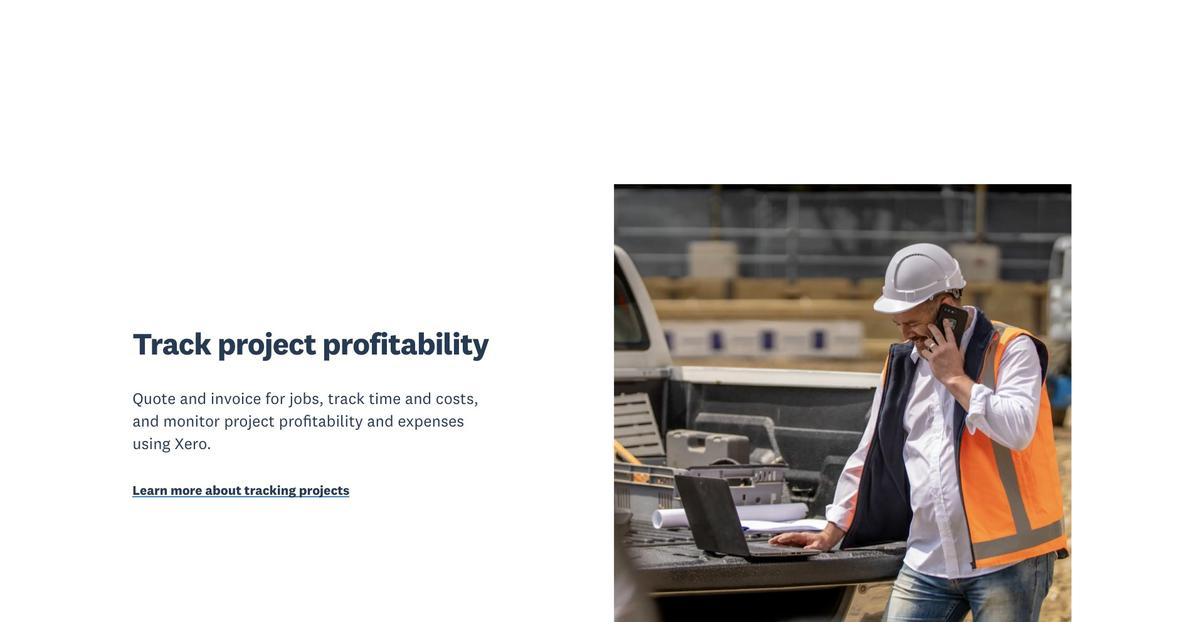 Task type: vqa. For each thing, say whether or not it's contained in the screenshot.
bottom pay
no



Task type: locate. For each thing, give the bounding box(es) containing it.
track
[[132, 325, 211, 363]]

1 vertical spatial profitability
[[279, 412, 363, 432]]

learn more about tracking projects
[[132, 482, 350, 499]]

and
[[180, 389, 207, 409], [405, 389, 432, 409], [132, 412, 159, 432], [367, 412, 394, 432]]

profitability inside the quote and invoice for jobs, track time and costs, and monitor project profitability and expenses using xero.
[[279, 412, 363, 432]]

profitability down jobs, in the left of the page
[[279, 412, 363, 432]]

project
[[217, 325, 316, 363], [224, 412, 275, 432]]

time
[[369, 389, 401, 409]]

invoice
[[211, 389, 261, 409]]

track project profitability
[[132, 325, 489, 363]]

tracking
[[244, 482, 296, 499]]

quote and invoice for jobs, track time and costs, and monitor project profitability image
[[614, 184, 1072, 623]]

project down invoice at left bottom
[[224, 412, 275, 432]]

project inside the quote and invoice for jobs, track time and costs, and monitor project profitability and expenses using xero.
[[224, 412, 275, 432]]

profitability
[[322, 325, 489, 363], [279, 412, 363, 432]]

and up monitor
[[180, 389, 207, 409]]

quote and invoice for jobs, track time and costs, and monitor project profitability and expenses using xero.
[[132, 389, 478, 454]]

xero.
[[175, 434, 211, 454]]

quote
[[132, 389, 176, 409]]

learn more about tracking projects link
[[132, 482, 494, 502]]

monitor
[[163, 412, 220, 432]]

and down time
[[367, 412, 394, 432]]

1 vertical spatial project
[[224, 412, 275, 432]]

project up for at the bottom left of the page
[[217, 325, 316, 363]]

profitability up time
[[322, 325, 489, 363]]

expenses
[[398, 412, 464, 432]]



Task type: describe. For each thing, give the bounding box(es) containing it.
0 vertical spatial profitability
[[322, 325, 489, 363]]

projects
[[299, 482, 350, 499]]

jobs,
[[289, 389, 324, 409]]

learn
[[132, 482, 168, 499]]

track
[[328, 389, 365, 409]]

and up using
[[132, 412, 159, 432]]

and up "expenses"
[[405, 389, 432, 409]]

for
[[265, 389, 285, 409]]

more
[[171, 482, 202, 499]]

using
[[132, 434, 171, 454]]

0 vertical spatial project
[[217, 325, 316, 363]]

about
[[205, 482, 241, 499]]

costs,
[[436, 389, 478, 409]]



